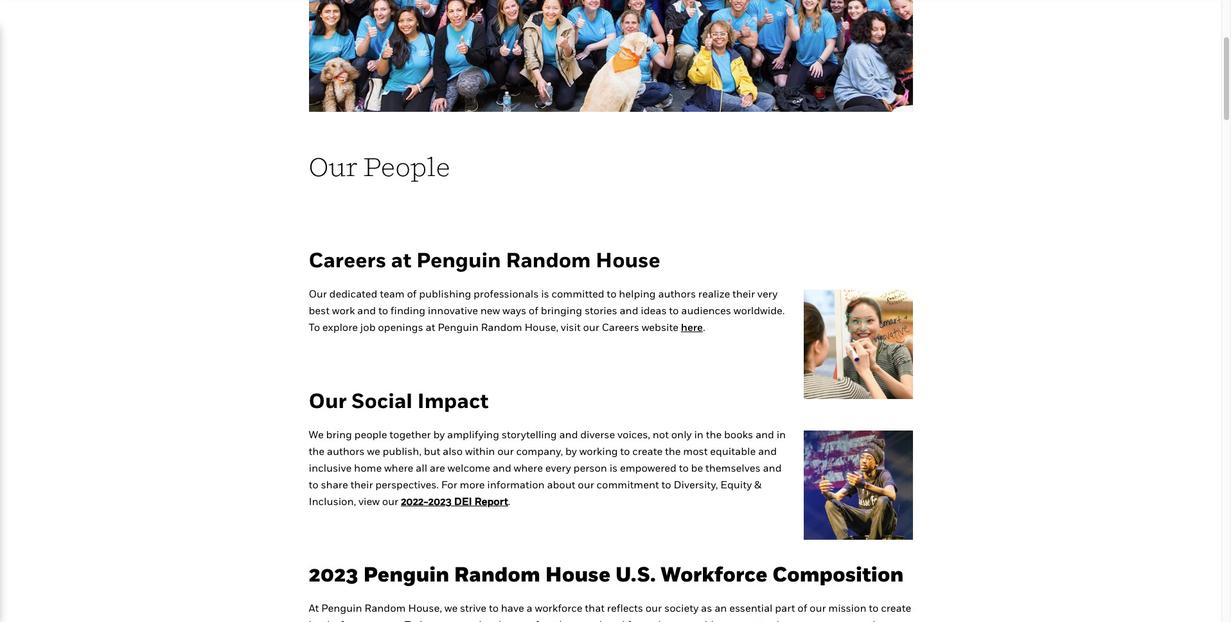 Task type: describe. For each thing, give the bounding box(es) containing it.
every
[[545, 461, 571, 474]]

our dedicated team of publishing professionals is committed to
[[309, 287, 619, 300]]

have
[[501, 602, 524, 615]]

perspectives.
[[375, 478, 439, 491]]

1 horizontal spatial the
[[665, 445, 681, 457]]

working
[[579, 445, 618, 457]]

more
[[460, 478, 485, 491]]

of for publishing
[[407, 287, 417, 300]]

u.s.
[[615, 562, 656, 586]]

share inside we bring people together by amplifying storytelling and diverse voices, not only in the books and in the authors we publish, but also within our company, by working to create the most equitable and inclusive home where all are welcome and where every person is empowered to be themselves and to share their perspectives. for more information about our commitment to diversity, equity & inclusion, view our
[[321, 478, 348, 491]]

an
[[715, 602, 727, 615]]

bring
[[326, 428, 352, 441]]

visit
[[561, 321, 581, 334]]

random inside at penguin random house, we strive to have a workforce that reflects our society as an essential part of our mission to create books for everyone. today we are releasing our fourth annual workforce demographics report to share our progress, alon
[[365, 602, 406, 615]]

stories
[[585, 304, 617, 317]]

diversity,
[[674, 478, 718, 491]]

society
[[664, 602, 699, 615]]

innovative new ways of bringing stories and ideas to audiences worldwide. to explore job openings at penguin random house, visit our careers website
[[309, 304, 785, 334]]

their inside we bring people together by amplifying storytelling and diverse voices, not only in the books and in the authors we publish, but also within our company, by working to create the most equitable and inclusive home where all are welcome and where every person is empowered to be themselves and to share their perspectives. for more information about our commitment to diversity, equity & inclusion, view our
[[350, 478, 373, 491]]

1 vertical spatial .
[[508, 495, 511, 508]]

report
[[475, 495, 508, 508]]

our social impact
[[309, 388, 489, 412]]

authors inside helping authors realize their very best work and to finding
[[658, 287, 696, 300]]

voices,
[[618, 428, 650, 441]]

and right themselves
[[763, 461, 782, 474]]

2 vertical spatial we
[[436, 618, 449, 622]]

strive
[[460, 602, 487, 615]]

inclusive
[[309, 461, 352, 474]]

we inside we bring people together by amplifying storytelling and diverse voices, not only in the books and in the authors we publish, but also within our company, by working to create the most equitable and inclusive home where all are welcome and where every person is empowered to be themselves and to share their perspectives. for more information about our commitment to diversity, equity & inclusion, view our
[[367, 445, 380, 457]]

only
[[671, 428, 692, 441]]

0 vertical spatial at
[[391, 248, 412, 272]]

careers at penguin random house
[[309, 248, 660, 272]]

1 vertical spatial workforce
[[605, 618, 652, 622]]

2 in from the left
[[777, 428, 786, 441]]

professionals
[[474, 287, 539, 300]]

random inside innovative new ways of bringing stories and ideas to audiences worldwide. to explore job openings at penguin random house, visit our careers website
[[481, 321, 522, 334]]

home
[[354, 461, 382, 474]]

penguin up 'our dedicated team of publishing professionals is committed to'
[[416, 248, 501, 272]]

workforce
[[661, 562, 768, 586]]

view
[[359, 495, 380, 508]]

our right the within
[[497, 445, 514, 457]]

books inside we bring people together by amplifying storytelling and diverse voices, not only in the books and in the authors we publish, but also within our company, by working to create the most equitable and inclusive home where all are welcome and where every person is empowered to be themselves and to share their perspectives. for more information about our commitment to diversity, equity & inclusion, view our
[[724, 428, 753, 441]]

and inside innovative new ways of bringing stories and ideas to audiences worldwide. to explore job openings at penguin random house, visit our careers website
[[620, 304, 638, 317]]

equity
[[721, 478, 752, 491]]

1 vertical spatial we
[[444, 602, 458, 615]]

annual
[[568, 618, 602, 622]]

publishing
[[419, 287, 471, 300]]

progress,
[[820, 618, 864, 622]]

to up stories
[[607, 287, 617, 300]]

very
[[758, 287, 778, 300]]

demographics
[[655, 618, 725, 622]]

part
[[775, 602, 795, 615]]

we bring people together by amplifying storytelling and diverse voices, not only in the books and in the authors we publish, but also within our company, by working to create the most equitable and inclusive home where all are welcome and where every person is empowered to be themselves and to share their perspectives. for more information about our commitment to diversity, equity & inclusion, view our
[[309, 428, 786, 508]]

of for bringing
[[529, 304, 538, 317]]

mission
[[829, 602, 867, 615]]

0 horizontal spatial 2023
[[309, 562, 358, 586]]

report
[[727, 618, 757, 622]]

and inside helping authors realize their very best work and to finding
[[357, 304, 376, 317]]

are inside we bring people together by amplifying storytelling and diverse voices, not only in the books and in the authors we publish, but also within our company, by working to create the most equitable and inclusive home where all are welcome and where every person is empowered to be themselves and to share their perspectives. for more information about our commitment to diversity, equity & inclusion, view our
[[430, 461, 445, 474]]

here link
[[681, 321, 703, 334]]

our for our dedicated team of publishing professionals is committed to
[[309, 287, 327, 300]]

today
[[405, 618, 434, 622]]

people
[[363, 151, 450, 182]]

at
[[309, 602, 319, 615]]

job
[[360, 321, 376, 334]]

best
[[309, 304, 330, 317]]

share inside at penguin random house, we strive to have a workforce that reflects our society as an essential part of our mission to create books for everyone. today we are releasing our fourth annual workforce demographics report to share our progress, alon
[[771, 618, 799, 622]]

we
[[309, 428, 324, 441]]

ways
[[503, 304, 526, 317]]

essential
[[729, 602, 773, 615]]

2023 penguin random house u.s. workforce composition
[[309, 562, 904, 586]]

not
[[653, 428, 669, 441]]

is inside we bring people together by amplifying storytelling and diverse voices, not only in the books and in the authors we publish, but also within our company, by working to create the most equitable and inclusive home where all are welcome and where every person is empowered to be themselves and to share their perspectives. for more information about our commitment to diversity, equity & inclusion, view our
[[610, 461, 618, 474]]

commitment
[[597, 478, 659, 491]]

new
[[481, 304, 500, 317]]

company,
[[516, 445, 563, 457]]

people
[[354, 428, 387, 441]]

1 where from the left
[[384, 461, 413, 474]]

but
[[424, 445, 440, 457]]

our up progress,
[[810, 602, 826, 615]]

storytelling
[[502, 428, 557, 441]]

are inside at penguin random house, we strive to have a workforce that reflects our society as an essential part of our mission to create books for everyone. today we are releasing our fourth annual workforce demographics report to share our progress, alon
[[452, 618, 467, 622]]

and up equitable in the right of the page
[[756, 428, 774, 441]]

penguin inside at penguin random house, we strive to have a workforce that reflects our society as an essential part of our mission to create books for everyone. today we are releasing our fourth annual workforce demographics report to share our progress, alon
[[321, 602, 362, 615]]

here .
[[681, 321, 705, 334]]

to right mission
[[869, 602, 879, 615]]

information
[[487, 478, 545, 491]]

at inside innovative new ways of bringing stories and ideas to audiences worldwide. to explore job openings at penguin random house, visit our careers website
[[426, 321, 435, 334]]

random up helping authors realize their very best work and to finding
[[506, 248, 591, 272]]

explore
[[322, 321, 358, 334]]

1 horizontal spatial 2023
[[428, 495, 452, 508]]

their inside helping authors realize their very best work and to finding
[[733, 287, 755, 300]]

diverse
[[580, 428, 615, 441]]

authors inside we bring people together by amplifying storytelling and diverse voices, not only in the books and in the authors we publish, but also within our company, by working to create the most equitable and inclusive home where all are welcome and where every person is empowered to be themselves and to share their perspectives. for more information about our commitment to diversity, equity & inclusion, view our
[[327, 445, 365, 457]]

person
[[574, 461, 607, 474]]

about
[[547, 478, 576, 491]]

website
[[642, 321, 679, 334]]

0 vertical spatial is
[[541, 287, 549, 300]]

all
[[416, 461, 427, 474]]

amplifying
[[447, 428, 499, 441]]

1 vertical spatial house
[[545, 562, 611, 586]]



Task type: locate. For each thing, give the bounding box(es) containing it.
1 horizontal spatial create
[[881, 602, 911, 615]]

2 our from the top
[[309, 287, 327, 300]]

our left progress,
[[801, 618, 817, 622]]

create inside at penguin random house, we strive to have a workforce that reflects our society as an essential part of our mission to create books for everyone. today we are releasing our fourth annual workforce demographics report to share our progress, alon
[[881, 602, 911, 615]]

the down we
[[309, 445, 325, 457]]

2023 down for
[[428, 495, 452, 508]]

0 horizontal spatial where
[[384, 461, 413, 474]]

random up everyone.
[[365, 602, 406, 615]]

1 vertical spatial their
[[350, 478, 373, 491]]

1 horizontal spatial workforce
[[605, 618, 652, 622]]

of
[[407, 287, 417, 300], [529, 304, 538, 317], [798, 602, 807, 615]]

welcome
[[448, 461, 490, 474]]

penguin down innovative
[[438, 321, 479, 334]]

1 in from the left
[[694, 428, 704, 441]]

1 vertical spatial careers
[[602, 321, 639, 334]]

1 horizontal spatial in
[[777, 428, 786, 441]]

everyone.
[[356, 618, 402, 622]]

0 vertical spatial of
[[407, 287, 417, 300]]

house,
[[525, 321, 559, 334], [408, 602, 442, 615]]

share
[[321, 478, 348, 491], [771, 618, 799, 622]]

1 horizontal spatial of
[[529, 304, 538, 317]]

1 vertical spatial 2023
[[309, 562, 358, 586]]

to down essential
[[759, 618, 769, 622]]

careers
[[309, 248, 386, 272], [602, 321, 639, 334]]

equitable
[[710, 445, 756, 457]]

1 horizontal spatial books
[[724, 428, 753, 441]]

3 our from the top
[[309, 388, 347, 412]]

publish,
[[383, 445, 422, 457]]

workforce up fourth
[[535, 602, 583, 615]]

for
[[441, 478, 457, 491]]

worldwide.
[[734, 304, 785, 317]]

their up worldwide.
[[733, 287, 755, 300]]

also
[[443, 445, 463, 457]]

of right part
[[798, 602, 807, 615]]

themselves
[[706, 461, 761, 474]]

0 horizontal spatial in
[[694, 428, 704, 441]]

penguin inside innovative new ways of bringing stories and ideas to audiences worldwide. to explore job openings at penguin random house, visit our careers website
[[438, 321, 479, 334]]

to inside helping authors realize their very best work and to finding
[[378, 304, 388, 317]]

careers inside innovative new ways of bringing stories and ideas to audiences worldwide. to explore job openings at penguin random house, visit our careers website
[[602, 321, 639, 334]]

where down company,
[[514, 461, 543, 474]]

0 horizontal spatial is
[[541, 287, 549, 300]]

our right view
[[382, 495, 399, 508]]

helping
[[619, 287, 656, 300]]

the down only
[[665, 445, 681, 457]]

1 vertical spatial books
[[309, 618, 338, 622]]

0 horizontal spatial of
[[407, 287, 417, 300]]

0 horizontal spatial by
[[433, 428, 445, 441]]

0 vertical spatial house
[[596, 248, 660, 272]]

0 vertical spatial create
[[632, 445, 663, 457]]

0 vertical spatial books
[[724, 428, 753, 441]]

to
[[309, 321, 320, 334]]

share up inclusion,
[[321, 478, 348, 491]]

we
[[367, 445, 380, 457], [444, 602, 458, 615], [436, 618, 449, 622]]

together
[[390, 428, 431, 441]]

. down audiences
[[703, 321, 705, 334]]

for
[[340, 618, 354, 622]]

work
[[332, 304, 355, 317]]

to down 'voices,'
[[620, 445, 630, 457]]

our down person
[[578, 478, 594, 491]]

2023
[[428, 495, 452, 508], [309, 562, 358, 586]]

2 vertical spatial our
[[309, 388, 347, 412]]

penguin up today
[[363, 562, 449, 586]]

0 horizontal spatial books
[[309, 618, 338, 622]]

0 horizontal spatial their
[[350, 478, 373, 491]]

0 vertical spatial workforce
[[535, 602, 583, 615]]

authors
[[658, 287, 696, 300], [327, 445, 365, 457]]

0 horizontal spatial share
[[321, 478, 348, 491]]

0 vertical spatial are
[[430, 461, 445, 474]]

and
[[357, 304, 376, 317], [620, 304, 638, 317], [559, 428, 578, 441], [756, 428, 774, 441], [758, 445, 777, 457], [493, 461, 511, 474], [763, 461, 782, 474]]

to down team in the left of the page
[[378, 304, 388, 317]]

our down stories
[[583, 321, 600, 334]]

inclusion,
[[309, 495, 356, 508]]

random up have on the left bottom
[[454, 562, 540, 586]]

innovative
[[428, 304, 478, 317]]

0 vertical spatial house,
[[525, 321, 559, 334]]

within
[[465, 445, 495, 457]]

are right the all
[[430, 461, 445, 474]]

the
[[706, 428, 722, 441], [309, 445, 325, 457], [665, 445, 681, 457]]

realize
[[698, 287, 730, 300]]

2 horizontal spatial of
[[798, 602, 807, 615]]

their down home at left bottom
[[350, 478, 373, 491]]

0 horizontal spatial are
[[430, 461, 445, 474]]

1 horizontal spatial share
[[771, 618, 799, 622]]

. down the information
[[508, 495, 511, 508]]

1 horizontal spatial their
[[733, 287, 755, 300]]

ideas
[[641, 304, 667, 317]]

by up the but
[[433, 428, 445, 441]]

1 our from the top
[[309, 151, 358, 182]]

2023 up at
[[309, 562, 358, 586]]

to
[[607, 287, 617, 300], [378, 304, 388, 317], [669, 304, 679, 317], [620, 445, 630, 457], [679, 461, 689, 474], [309, 478, 319, 491], [662, 478, 671, 491], [489, 602, 499, 615], [869, 602, 879, 615], [759, 618, 769, 622]]

here
[[681, 321, 703, 334]]

create right mission
[[881, 602, 911, 615]]

to down inclusive in the bottom left of the page
[[309, 478, 319, 491]]

house, down helping authors realize their very best work and to finding
[[525, 321, 559, 334]]

and left diverse
[[559, 428, 578, 441]]

of up finding
[[407, 287, 417, 300]]

our
[[583, 321, 600, 334], [497, 445, 514, 457], [578, 478, 594, 491], [382, 495, 399, 508], [646, 602, 662, 615], [810, 602, 826, 615], [517, 618, 533, 622], [801, 618, 817, 622]]

reflects
[[607, 602, 643, 615]]

1 vertical spatial share
[[771, 618, 799, 622]]

penguin up for
[[321, 602, 362, 615]]

random
[[506, 248, 591, 272], [481, 321, 522, 334], [454, 562, 540, 586], [365, 602, 406, 615]]

to down empowered
[[662, 478, 671, 491]]

audiences
[[681, 304, 731, 317]]

the up most
[[706, 428, 722, 441]]

0 vertical spatial we
[[367, 445, 380, 457]]

0 vertical spatial 2023
[[428, 495, 452, 508]]

0 vertical spatial by
[[433, 428, 445, 441]]

are
[[430, 461, 445, 474], [452, 618, 467, 622]]

to up releasing
[[489, 602, 499, 615]]

0 horizontal spatial .
[[508, 495, 511, 508]]

0 horizontal spatial at
[[391, 248, 412, 272]]

careers down stories
[[602, 321, 639, 334]]

books down at
[[309, 618, 338, 622]]

2022-2023 dei report .
[[401, 495, 511, 508]]

0 vertical spatial careers
[[309, 248, 386, 272]]

we down people
[[367, 445, 380, 457]]

books inside at penguin random house, we strive to have a workforce that reflects our society as an essential part of our mission to create books for everyone. today we are releasing our fourth annual workforce demographics report to share our progress, alon
[[309, 618, 338, 622]]

and up job
[[357, 304, 376, 317]]

releasing
[[469, 618, 514, 622]]

of inside innovative new ways of bringing stories and ideas to audiences worldwide. to explore job openings at penguin random house, visit our careers website
[[529, 304, 538, 317]]

we right today
[[436, 618, 449, 622]]

that
[[585, 602, 605, 615]]

2 vertical spatial of
[[798, 602, 807, 615]]

books up equitable in the right of the page
[[724, 428, 753, 441]]

is up commitment at bottom
[[610, 461, 618, 474]]

1 vertical spatial is
[[610, 461, 618, 474]]

to inside innovative new ways of bringing stories and ideas to audiences worldwide. to explore job openings at penguin random house, visit our careers website
[[669, 304, 679, 317]]

composition
[[773, 562, 904, 586]]

our
[[309, 151, 358, 182], [309, 287, 327, 300], [309, 388, 347, 412]]

2022-2023 dei report link
[[401, 495, 508, 508]]

create
[[632, 445, 663, 457], [881, 602, 911, 615]]

1 horizontal spatial careers
[[602, 321, 639, 334]]

1 horizontal spatial is
[[610, 461, 618, 474]]

1 vertical spatial of
[[529, 304, 538, 317]]

of right ways
[[529, 304, 538, 317]]

our left 'society'
[[646, 602, 662, 615]]

house, inside innovative new ways of bringing stories and ideas to audiences worldwide. to explore job openings at penguin random house, visit our careers website
[[525, 321, 559, 334]]

1 vertical spatial authors
[[327, 445, 365, 457]]

at
[[391, 248, 412, 272], [426, 321, 435, 334]]

at up team in the left of the page
[[391, 248, 412, 272]]

team
[[380, 287, 405, 300]]

0 horizontal spatial the
[[309, 445, 325, 457]]

our inside innovative new ways of bringing stories and ideas to audiences worldwide. to explore job openings at penguin random house, visit our careers website
[[583, 321, 600, 334]]

2 where from the left
[[514, 461, 543, 474]]

by up every
[[566, 445, 577, 457]]

house up helping
[[596, 248, 660, 272]]

is up bringing
[[541, 287, 549, 300]]

1 horizontal spatial authors
[[658, 287, 696, 300]]

by
[[433, 428, 445, 441], [566, 445, 577, 457]]

our people
[[309, 151, 450, 182]]

0 horizontal spatial create
[[632, 445, 663, 457]]

0 vertical spatial .
[[703, 321, 705, 334]]

1 horizontal spatial by
[[566, 445, 577, 457]]

as
[[701, 602, 712, 615]]

where
[[384, 461, 413, 474], [514, 461, 543, 474]]

fourth
[[535, 618, 566, 622]]

at penguin random house, we strive to have a workforce that reflects our society as an essential part of our mission to create books for everyone. today we are releasing our fourth annual workforce demographics report to share our progress, alon
[[309, 602, 911, 622]]

of inside at penguin random house, we strive to have a workforce that reflects our society as an essential part of our mission to create books for everyone. today we are releasing our fourth annual workforce demographics report to share our progress, alon
[[798, 602, 807, 615]]

house, up today
[[408, 602, 442, 615]]

1 vertical spatial our
[[309, 287, 327, 300]]

impact
[[417, 388, 489, 412]]

dei
[[454, 495, 472, 508]]

house, inside at penguin random house, we strive to have a workforce that reflects our society as an essential part of our mission to create books for everyone. today we are releasing our fourth annual workforce demographics report to share our progress, alon
[[408, 602, 442, 615]]

where down publish,
[[384, 461, 413, 474]]

our for our people
[[309, 151, 358, 182]]

and up the information
[[493, 461, 511, 474]]

finding
[[391, 304, 425, 317]]

house up that
[[545, 562, 611, 586]]

1 horizontal spatial .
[[703, 321, 705, 334]]

0 horizontal spatial careers
[[309, 248, 386, 272]]

.
[[703, 321, 705, 334], [508, 495, 511, 508]]

2022-
[[401, 495, 428, 508]]

and down helping
[[620, 304, 638, 317]]

careers up dedicated
[[309, 248, 386, 272]]

1 vertical spatial create
[[881, 602, 911, 615]]

0 vertical spatial share
[[321, 478, 348, 491]]

a
[[527, 602, 533, 615]]

1 vertical spatial are
[[452, 618, 467, 622]]

our down "a"
[[517, 618, 533, 622]]

to right ideas
[[669, 304, 679, 317]]

2 horizontal spatial the
[[706, 428, 722, 441]]

most
[[683, 445, 708, 457]]

1 horizontal spatial are
[[452, 618, 467, 622]]

social
[[352, 388, 413, 412]]

random down 'new'
[[481, 321, 522, 334]]

are down strive
[[452, 618, 467, 622]]

0 vertical spatial our
[[309, 151, 358, 182]]

1 vertical spatial by
[[566, 445, 577, 457]]

be
[[691, 461, 703, 474]]

we left strive
[[444, 602, 458, 615]]

share down part
[[771, 618, 799, 622]]

bringing
[[541, 304, 582, 317]]

0 vertical spatial authors
[[658, 287, 696, 300]]

create inside we bring people together by amplifying storytelling and diverse voices, not only in the books and in the authors we publish, but also within our company, by working to create the most equitable and inclusive home where all are welcome and where every person is empowered to be themselves and to share their perspectives. for more information about our commitment to diversity, equity & inclusion, view our
[[632, 445, 663, 457]]

in
[[694, 428, 704, 441], [777, 428, 786, 441]]

to left be
[[679, 461, 689, 474]]

authors up ideas
[[658, 287, 696, 300]]

authors down bring
[[327, 445, 365, 457]]

at down innovative
[[426, 321, 435, 334]]

our for our social impact
[[309, 388, 347, 412]]

1 horizontal spatial at
[[426, 321, 435, 334]]

openings
[[378, 321, 423, 334]]

1 vertical spatial house,
[[408, 602, 442, 615]]

1 horizontal spatial house,
[[525, 321, 559, 334]]

0 horizontal spatial authors
[[327, 445, 365, 457]]

and right equitable in the right of the page
[[758, 445, 777, 457]]

committed
[[552, 287, 604, 300]]

1 vertical spatial at
[[426, 321, 435, 334]]

helping authors realize their very best work and to finding
[[309, 287, 778, 317]]

0 vertical spatial their
[[733, 287, 755, 300]]

1 horizontal spatial where
[[514, 461, 543, 474]]

0 horizontal spatial house,
[[408, 602, 442, 615]]

&
[[754, 478, 762, 491]]

create up empowered
[[632, 445, 663, 457]]

0 horizontal spatial workforce
[[535, 602, 583, 615]]

workforce down the reflects
[[605, 618, 652, 622]]

empowered
[[620, 461, 677, 474]]



Task type: vqa. For each thing, say whether or not it's contained in the screenshot.
of
yes



